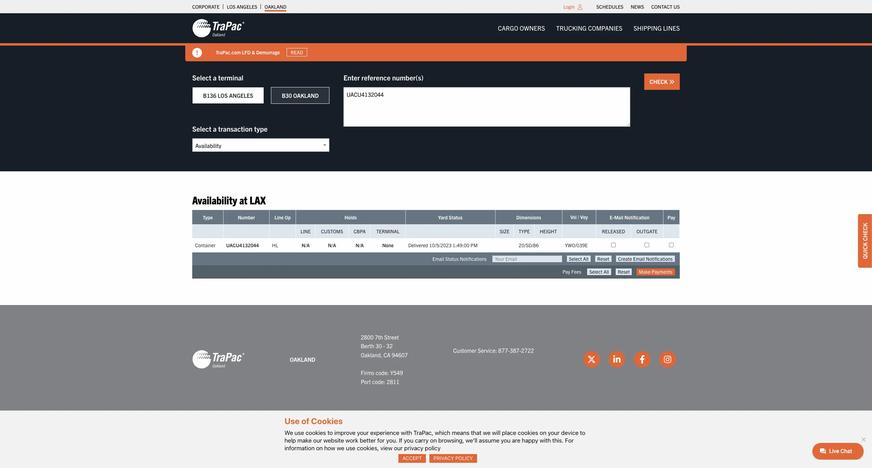 Task type: vqa. For each thing, say whether or not it's contained in the screenshot.
MEANING
no



Task type: locate. For each thing, give the bounding box(es) containing it.
angeles left oakland link
[[237, 3, 258, 10]]

0 horizontal spatial cookies
[[306, 430, 326, 437]]

1 vertical spatial los
[[218, 92, 228, 99]]

0 vertical spatial menu bar
[[593, 2, 684, 12]]

banner
[[0, 13, 873, 61]]

on left how
[[316, 445, 323, 452]]

1 horizontal spatial your
[[548, 430, 560, 437]]

you down place
[[501, 437, 511, 444]]

vsl
[[571, 214, 577, 220]]

los right the b136
[[218, 92, 228, 99]]

improve
[[335, 430, 356, 437]]

menu bar up shipping
[[593, 2, 684, 12]]

0 vertical spatial pay
[[668, 215, 676, 221]]

for
[[566, 437, 574, 444]]

e-
[[610, 215, 615, 221]]

los angeles link
[[227, 2, 258, 12]]

y549
[[391, 369, 403, 376]]

10/5/2023
[[430, 242, 452, 249]]

llc
[[391, 422, 400, 428]]

1 horizontal spatial on
[[431, 437, 437, 444]]

0 vertical spatial select
[[192, 73, 212, 82]]

oakland
[[265, 3, 287, 10], [293, 92, 319, 99], [290, 356, 316, 363]]

all
[[319, 422, 328, 428]]

use
[[295, 430, 304, 437], [346, 445, 356, 452]]

angeles
[[237, 3, 258, 10], [229, 92, 253, 99]]

0 horizontal spatial n/a
[[302, 242, 310, 249]]

0 horizontal spatial you
[[404, 437, 414, 444]]

1 vertical spatial pay
[[563, 269, 571, 275]]

login
[[564, 3, 575, 10]]

20/sd/86
[[519, 242, 539, 249]]

a for transaction
[[213, 124, 217, 133]]

0 vertical spatial angeles
[[237, 3, 258, 10]]

menu bar
[[593, 2, 684, 12], [493, 21, 686, 35]]

1 vertical spatial check
[[862, 223, 869, 241]]

0 horizontal spatial your
[[357, 430, 369, 437]]

1 vertical spatial oakland image
[[192, 350, 245, 370]]

menu bar containing cargo owners
[[493, 21, 686, 35]]

None button
[[567, 256, 591, 262], [596, 256, 612, 262], [617, 256, 675, 262], [588, 269, 612, 275], [616, 269, 632, 275], [567, 256, 591, 262], [596, 256, 612, 262], [617, 256, 675, 262], [588, 269, 612, 275], [616, 269, 632, 275]]

banner containing cargo owners
[[0, 13, 873, 61]]

a left terminal
[[213, 73, 217, 82]]

b30 oakland
[[282, 92, 319, 99]]

0 vertical spatial on
[[540, 430, 547, 437]]

line left op
[[275, 215, 284, 221]]

status right yard in the top of the page
[[449, 215, 463, 221]]

los right the corporate link
[[227, 3, 236, 10]]

how
[[325, 445, 336, 452]]

32
[[387, 343, 393, 350]]

oakland image
[[192, 18, 245, 38], [192, 350, 245, 370]]

2 vertical spatial oakland
[[290, 356, 316, 363]]

light image
[[578, 4, 583, 10]]

1 vertical spatial status
[[446, 256, 459, 262]]

with
[[401, 430, 412, 437], [540, 437, 551, 444]]

1 vertical spatial on
[[431, 437, 437, 444]]

availability
[[192, 193, 237, 207]]

firms code:  y549 port code:  2811
[[361, 369, 403, 385]]

carry
[[415, 437, 429, 444]]

0 vertical spatial use
[[295, 430, 304, 437]]

2 your from the left
[[548, 430, 560, 437]]

1 horizontal spatial you
[[501, 437, 511, 444]]

los angeles
[[227, 3, 258, 10]]

0 horizontal spatial we
[[337, 445, 345, 452]]

0 vertical spatial our
[[313, 437, 322, 444]]

n/a down cbpa
[[356, 242, 364, 249]]

pay fees
[[563, 269, 582, 275]]

to right device
[[581, 430, 586, 437]]

code:
[[376, 369, 389, 376], [372, 378, 386, 385]]

hl
[[272, 242, 278, 249]]

line
[[275, 215, 284, 221], [301, 228, 311, 235]]

privacy policy link
[[430, 455, 478, 463]]

0 horizontal spatial line
[[275, 215, 284, 221]]

1 vertical spatial type
[[519, 228, 530, 235]]

code: up 2811
[[376, 369, 389, 376]]

menu bar containing schedules
[[593, 2, 684, 12]]

voy
[[581, 214, 588, 220]]

1 vertical spatial a
[[213, 124, 217, 133]]

menu bar down light image
[[493, 21, 686, 35]]

cargo owners link
[[493, 21, 551, 35]]

1 horizontal spatial n/a
[[328, 242, 336, 249]]

no image
[[861, 436, 868, 443]]

on left device
[[540, 430, 547, 437]]

1 horizontal spatial check
[[862, 223, 869, 241]]

None checkbox
[[645, 243, 650, 248]]

0 vertical spatial check
[[650, 78, 670, 85]]

1 vertical spatial menu bar
[[493, 21, 686, 35]]

we down 'website'
[[337, 445, 345, 452]]

cookies up happy
[[518, 430, 539, 437]]

a left transaction
[[213, 124, 217, 133]]

terminal
[[218, 73, 244, 82]]

0 horizontal spatial use
[[295, 430, 304, 437]]

code: right port
[[372, 378, 386, 385]]

our right make at left
[[313, 437, 322, 444]]

status right email
[[446, 256, 459, 262]]

1 cookies from the left
[[306, 430, 326, 437]]

make
[[639, 269, 651, 275]]

for
[[378, 437, 385, 444]]

number
[[238, 215, 255, 221]]

2 a from the top
[[213, 124, 217, 133]]

pay right "notification"
[[668, 215, 676, 221]]

pay left fees
[[563, 269, 571, 275]]

type down availability at the top left of page
[[203, 215, 213, 221]]

1 horizontal spatial to
[[581, 430, 586, 437]]

1 select from the top
[[192, 73, 212, 82]]

pay
[[668, 215, 676, 221], [563, 269, 571, 275]]

None checkbox
[[612, 243, 616, 248], [670, 243, 674, 248], [612, 243, 616, 248], [670, 243, 674, 248]]

shipping lines link
[[629, 21, 686, 35]]

0 horizontal spatial type
[[203, 215, 213, 221]]

1 vertical spatial line
[[301, 228, 311, 235]]

0 horizontal spatial on
[[316, 445, 323, 452]]

to up 'website'
[[328, 430, 333, 437]]

7th
[[375, 334, 383, 341]]

0 vertical spatial oakland image
[[192, 18, 245, 38]]

n/a right hl
[[302, 242, 310, 249]]

1 your from the left
[[357, 430, 369, 437]]

schedules link
[[597, 2, 624, 12]]

size
[[500, 228, 510, 235]]

2811
[[387, 378, 400, 385]]

2023
[[406, 422, 417, 428]]

we up assume
[[483, 430, 491, 437]]

©
[[401, 422, 405, 428]]

of
[[302, 417, 310, 426]]

1 vertical spatial with
[[540, 437, 551, 444]]

check button
[[645, 74, 680, 90]]

read
[[291, 49, 304, 55]]

cookies down all
[[306, 430, 326, 437]]

your down reserved.
[[357, 430, 369, 437]]

1 horizontal spatial type
[[519, 228, 530, 235]]

we
[[483, 430, 491, 437], [337, 445, 345, 452]]

trucking companies link
[[551, 21, 629, 35]]

quick check
[[862, 223, 869, 259]]

1 vertical spatial angeles
[[229, 92, 253, 99]]

with left this.
[[540, 437, 551, 444]]

trapac.com lfd & demurrage
[[216, 49, 280, 55]]

0 horizontal spatial check
[[650, 78, 670, 85]]

to
[[328, 430, 333, 437], [581, 430, 586, 437]]

0 horizontal spatial with
[[401, 430, 412, 437]]

help
[[285, 437, 296, 444]]

1 horizontal spatial cookies
[[518, 430, 539, 437]]

corporate link
[[192, 2, 220, 12]]

2800 7th street berth 30 - 32 oakland, ca 94607
[[361, 334, 408, 359]]

solid image
[[670, 79, 675, 85]]

select up the b136
[[192, 73, 212, 82]]

with down ©
[[401, 430, 412, 437]]

cookies
[[306, 430, 326, 437], [518, 430, 539, 437]]

lfd
[[242, 49, 251, 55]]

holds
[[345, 215, 357, 221]]

cargo
[[498, 24, 519, 32]]

accept link
[[399, 455, 426, 463]]

notification
[[625, 215, 650, 221]]

better
[[360, 437, 376, 444]]

customs
[[321, 228, 343, 235]]

select for select a terminal
[[192, 73, 212, 82]]

1:49:00
[[453, 242, 470, 249]]

n/a down customs
[[328, 242, 336, 249]]

select for select a transaction type
[[192, 124, 212, 133]]

ywo/039e
[[565, 242, 588, 249]]

enter
[[344, 73, 360, 82]]

news
[[631, 3, 645, 10]]

select
[[192, 73, 212, 82], [192, 124, 212, 133]]

payments
[[652, 269, 673, 275]]

schedules
[[597, 3, 624, 10]]

e-mail notification
[[610, 215, 650, 221]]

you right if
[[404, 437, 414, 444]]

Your Email email field
[[493, 256, 563, 263]]

our down if
[[394, 445, 403, 452]]

select left transaction
[[192, 124, 212, 133]]

0 vertical spatial line
[[275, 215, 284, 221]]

0 vertical spatial a
[[213, 73, 217, 82]]

assume
[[479, 437, 500, 444]]

30
[[376, 343, 382, 350]]

1 vertical spatial we
[[337, 445, 345, 452]]

select a terminal
[[192, 73, 244, 82]]

1 horizontal spatial use
[[346, 445, 356, 452]]

firms
[[361, 369, 375, 376]]

1 horizontal spatial pay
[[668, 215, 676, 221]]

1 vertical spatial use
[[346, 445, 356, 452]]

our
[[313, 437, 322, 444], [394, 445, 403, 452]]

Enter reference number(s) text field
[[344, 87, 631, 127]]

0 vertical spatial status
[[449, 215, 463, 221]]

2 horizontal spatial n/a
[[356, 242, 364, 249]]

dimensions
[[517, 215, 542, 221]]

0 horizontal spatial to
[[328, 430, 333, 437]]

angeles down terminal
[[229, 92, 253, 99]]

footer
[[0, 305, 873, 436]]

use up make at left
[[295, 430, 304, 437]]

0 horizontal spatial pay
[[563, 269, 571, 275]]

on up the policy
[[431, 437, 437, 444]]

solid image
[[192, 48, 202, 58]]

1 a from the top
[[213, 73, 217, 82]]

corporate
[[192, 3, 220, 10]]

&
[[252, 49, 255, 55]]

port
[[361, 378, 371, 385]]

1 horizontal spatial we
[[483, 430, 491, 437]]

type down dimensions
[[519, 228, 530, 235]]

line left customs
[[301, 228, 311, 235]]

1 vertical spatial select
[[192, 124, 212, 133]]

service:
[[478, 347, 497, 354]]

use down work on the left of page
[[346, 445, 356, 452]]

your up this.
[[548, 430, 560, 437]]

1 vertical spatial our
[[394, 445, 403, 452]]

2 cookies from the left
[[518, 430, 539, 437]]

1 horizontal spatial line
[[301, 228, 311, 235]]

2 n/a from the left
[[328, 242, 336, 249]]

2 select from the top
[[192, 124, 212, 133]]

1 you from the left
[[404, 437, 414, 444]]

2 vertical spatial on
[[316, 445, 323, 452]]



Task type: describe. For each thing, give the bounding box(es) containing it.
387-
[[510, 347, 522, 354]]

footer containing 2800 7th street
[[0, 305, 873, 436]]

b30
[[282, 92, 292, 99]]

happy
[[522, 437, 539, 444]]

berth
[[361, 343, 375, 350]]

0 vertical spatial we
[[483, 430, 491, 437]]

0 vertical spatial code:
[[376, 369, 389, 376]]

2722
[[522, 347, 534, 354]]

device
[[562, 430, 579, 437]]

1 n/a from the left
[[302, 242, 310, 249]]

delivered
[[409, 242, 428, 249]]

privacy policy
[[434, 456, 473, 462]]

trucking
[[557, 24, 587, 32]]

op
[[285, 215, 291, 221]]

0 vertical spatial los
[[227, 3, 236, 10]]

make
[[298, 437, 312, 444]]

terminal
[[377, 228, 400, 235]]

2 horizontal spatial on
[[540, 430, 547, 437]]

1 to from the left
[[328, 430, 333, 437]]

1 horizontal spatial with
[[540, 437, 551, 444]]

status for yard
[[449, 215, 463, 221]]

cbpa
[[354, 228, 366, 235]]

number(s)
[[392, 73, 424, 82]]

we'll
[[466, 437, 478, 444]]

2 oakland image from the top
[[192, 350, 245, 370]]

at
[[240, 193, 248, 207]]

check inside button
[[650, 78, 670, 85]]

1 horizontal spatial our
[[394, 445, 403, 452]]

street
[[385, 334, 399, 341]]

/
[[578, 214, 580, 220]]

2 you from the left
[[501, 437, 511, 444]]

contact us link
[[652, 2, 680, 12]]

customer
[[454, 347, 477, 354]]

information
[[285, 445, 315, 452]]

pay for pay
[[668, 215, 676, 221]]

none
[[383, 242, 394, 249]]

trucking companies
[[557, 24, 623, 32]]

2 to from the left
[[581, 430, 586, 437]]

1 oakland image from the top
[[192, 18, 245, 38]]

read link
[[287, 48, 308, 57]]

all rights reserved. trapac llc © 2023
[[319, 422, 417, 428]]

this.
[[553, 437, 564, 444]]

quick check link
[[859, 214, 873, 268]]

mail
[[615, 215, 624, 221]]

pay for pay fees
[[563, 269, 571, 275]]

0 vertical spatial oakland
[[265, 3, 287, 10]]

reference
[[362, 73, 391, 82]]

cookies
[[311, 417, 343, 426]]

if
[[399, 437, 403, 444]]

uacu4132044
[[226, 242, 259, 249]]

a for terminal
[[213, 73, 217, 82]]

customer service: 877-387-2722
[[454, 347, 534, 354]]

1 vertical spatial code:
[[372, 378, 386, 385]]

policy
[[456, 456, 473, 462]]

vsl / voy
[[571, 214, 588, 220]]

shipping
[[634, 24, 662, 32]]

enter reference number(s)
[[344, 73, 424, 82]]

rights
[[329, 422, 345, 428]]

-
[[384, 343, 385, 350]]

contact us
[[652, 3, 680, 10]]

owners
[[520, 24, 546, 32]]

email
[[433, 256, 445, 262]]

yard
[[439, 215, 448, 221]]

us
[[674, 3, 680, 10]]

privacy
[[405, 445, 424, 452]]

are
[[512, 437, 521, 444]]

demurrage
[[257, 49, 280, 55]]

0 vertical spatial type
[[203, 215, 213, 221]]

3 n/a from the left
[[356, 242, 364, 249]]

make payments link
[[637, 269, 675, 276]]

type
[[254, 124, 268, 133]]

line for line op
[[275, 215, 284, 221]]

0 horizontal spatial our
[[313, 437, 322, 444]]

email status notifications
[[433, 256, 487, 262]]

experience
[[371, 430, 400, 437]]

0 vertical spatial with
[[401, 430, 412, 437]]

oakland,
[[361, 352, 383, 359]]

place
[[502, 430, 517, 437]]

pm
[[471, 242, 478, 249]]

ca
[[384, 352, 391, 359]]

cookies,
[[357, 445, 379, 452]]

b136
[[203, 92, 217, 99]]

privacy
[[434, 456, 454, 462]]

2800
[[361, 334, 374, 341]]

b136 los angeles
[[203, 92, 253, 99]]

accept
[[403, 456, 422, 462]]

shipping lines
[[634, 24, 680, 32]]

reserved.
[[347, 422, 371, 428]]

1 vertical spatial oakland
[[293, 92, 319, 99]]

trapac,
[[414, 430, 434, 437]]

policy
[[425, 445, 441, 452]]

transaction
[[218, 124, 253, 133]]

browsing,
[[439, 437, 464, 444]]

means
[[452, 430, 470, 437]]

will
[[492, 430, 501, 437]]

status for email
[[446, 256, 459, 262]]

notifications
[[460, 256, 487, 262]]

line for line
[[301, 228, 311, 235]]

quick
[[862, 243, 869, 259]]

outgate
[[637, 228, 658, 235]]

contact
[[652, 3, 673, 10]]



